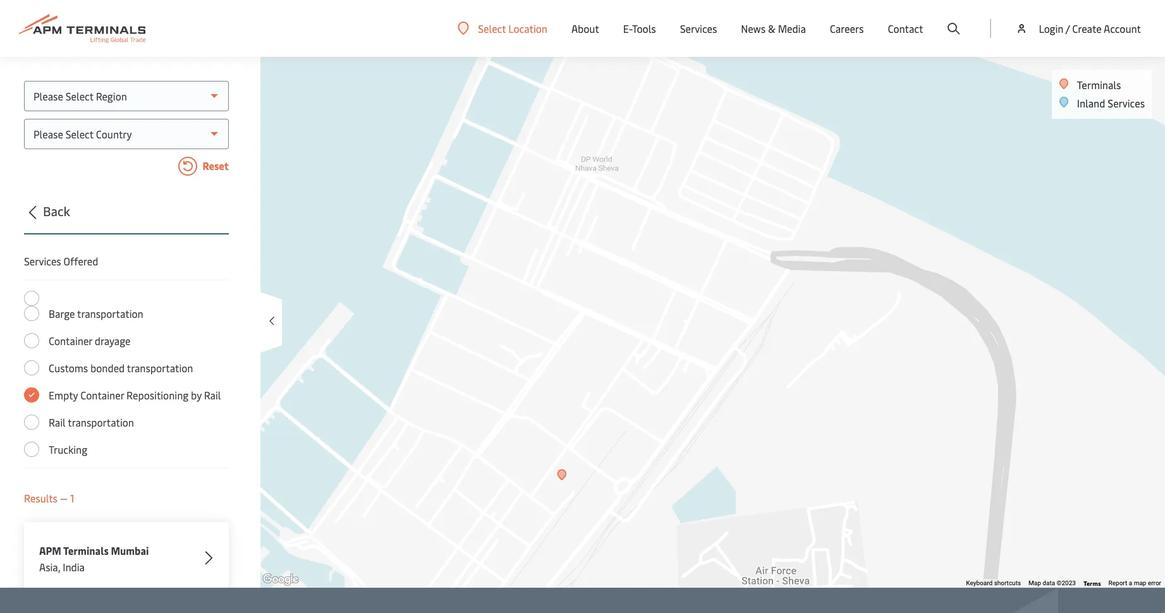 Task type: describe. For each thing, give the bounding box(es) containing it.
a
[[1130, 580, 1133, 587]]

create
[[1073, 22, 1102, 35]]

map
[[1029, 580, 1042, 587]]

map data ©2023
[[1029, 580, 1077, 587]]

Container drayage radio
[[24, 333, 39, 349]]

data
[[1043, 580, 1056, 587]]

Customs bonded transportation radio
[[24, 361, 39, 376]]

transportation for barge transportation
[[77, 307, 143, 321]]

about button
[[572, 0, 600, 57]]

google image
[[260, 572, 302, 588]]

Trucking radio
[[24, 442, 39, 457]]

terms link
[[1084, 579, 1102, 588]]

customs
[[49, 361, 88, 375]]

select location
[[478, 21, 548, 35]]

india
[[63, 560, 85, 574]]

account
[[1104, 22, 1142, 35]]

barge transportation
[[49, 307, 143, 321]]

select
[[478, 21, 506, 35]]

news & media
[[742, 22, 806, 35]]

report a map error link
[[1109, 580, 1162, 587]]

select location button
[[458, 21, 548, 35]]

apm
[[39, 544, 61, 558]]

inland
[[1078, 96, 1106, 110]]

barge
[[49, 307, 75, 321]]

rail transportation
[[49, 416, 134, 429]]

apm terminals mumbai asia, india
[[39, 544, 149, 574]]

—
[[60, 491, 68, 505]]

bonded
[[91, 361, 125, 375]]

1
[[70, 491, 74, 505]]

results — 1
[[24, 491, 74, 505]]

Rail transportation radio
[[24, 415, 39, 430]]

careers
[[830, 22, 864, 35]]

offered
[[64, 254, 98, 268]]

terminals inside apm terminals mumbai asia, india
[[63, 544, 109, 558]]

login
[[1040, 22, 1064, 35]]

map
[[1135, 580, 1147, 587]]

contact button
[[888, 0, 924, 57]]

report
[[1109, 580, 1128, 587]]

&
[[769, 22, 776, 35]]



Task type: vqa. For each thing, say whether or not it's contained in the screenshot.
Cargo shipper / Carrier name
no



Task type: locate. For each thing, give the bounding box(es) containing it.
terminals
[[1078, 78, 1122, 92], [63, 544, 109, 558]]

container down bonded
[[81, 388, 124, 402]]

container
[[49, 334, 92, 348], [81, 388, 124, 402]]

map region
[[176, 0, 1166, 614]]

contact
[[888, 22, 924, 35]]

repositioning
[[127, 388, 189, 402]]

container up customs
[[49, 334, 92, 348]]

Barge transportation radio
[[24, 306, 39, 321]]

login / create account link
[[1016, 0, 1142, 57]]

services right tools at the top of page
[[680, 22, 718, 35]]

1 vertical spatial services
[[1108, 96, 1146, 110]]

transportation up trucking
[[68, 416, 134, 429]]

services left offered
[[24, 254, 61, 268]]

terminals up india at the bottom of page
[[63, 544, 109, 558]]

empty
[[49, 388, 78, 402]]

terms
[[1084, 579, 1102, 588]]

rail right by
[[204, 388, 221, 402]]

tools
[[633, 22, 656, 35]]

e-tools
[[624, 22, 656, 35]]

2 vertical spatial transportation
[[68, 416, 134, 429]]

drayage
[[95, 334, 131, 348]]

media
[[778, 22, 806, 35]]

0 horizontal spatial terminals
[[63, 544, 109, 558]]

mumbai
[[111, 544, 149, 558]]

None radio
[[24, 291, 39, 306]]

services
[[680, 22, 718, 35], [1108, 96, 1146, 110], [24, 254, 61, 268]]

services right the inland
[[1108, 96, 1146, 110]]

error
[[1149, 580, 1162, 587]]

about
[[572, 22, 600, 35]]

0 vertical spatial terminals
[[1078, 78, 1122, 92]]

0 horizontal spatial services
[[24, 254, 61, 268]]

services button
[[680, 0, 718, 57]]

e-
[[624, 22, 633, 35]]

1 vertical spatial rail
[[49, 416, 66, 429]]

terminals up the inland
[[1078, 78, 1122, 92]]

1 vertical spatial transportation
[[127, 361, 193, 375]]

transportation up drayage
[[77, 307, 143, 321]]

container drayage
[[49, 334, 131, 348]]

results
[[24, 491, 58, 505]]

back button
[[20, 202, 229, 235]]

0 vertical spatial rail
[[204, 388, 221, 402]]

by
[[191, 388, 202, 402]]

/
[[1066, 22, 1071, 35]]

reset button
[[24, 157, 229, 178]]

rail right rail transportation radio
[[49, 416, 66, 429]]

customs bonded transportation
[[49, 361, 193, 375]]

2 vertical spatial services
[[24, 254, 61, 268]]

0 vertical spatial services
[[680, 22, 718, 35]]

keyboard shortcuts button
[[967, 579, 1022, 588]]

careers button
[[830, 0, 864, 57]]

1 horizontal spatial rail
[[204, 388, 221, 402]]

keyboard
[[967, 580, 993, 587]]

services for services offered
[[24, 254, 61, 268]]

asia,
[[39, 560, 60, 574]]

e-tools button
[[624, 0, 656, 57]]

0 vertical spatial transportation
[[77, 307, 143, 321]]

0 horizontal spatial rail
[[49, 416, 66, 429]]

©2023
[[1057, 580, 1077, 587]]

keyboard shortcuts
[[967, 580, 1022, 587]]

rail
[[204, 388, 221, 402], [49, 416, 66, 429]]

2 horizontal spatial services
[[1108, 96, 1146, 110]]

1 vertical spatial terminals
[[63, 544, 109, 558]]

transportation up repositioning at left bottom
[[127, 361, 193, 375]]

services offered
[[24, 254, 98, 268]]

empty container repositioning by rail
[[49, 388, 221, 402]]

transportation for rail transportation
[[68, 416, 134, 429]]

login / create account
[[1040, 22, 1142, 35]]

back
[[43, 202, 70, 219]]

1 horizontal spatial terminals
[[1078, 78, 1122, 92]]

reset
[[200, 159, 229, 173]]

services for services
[[680, 22, 718, 35]]

location
[[509, 21, 548, 35]]

0 vertical spatial container
[[49, 334, 92, 348]]

news & media button
[[742, 0, 806, 57]]

trucking
[[49, 443, 87, 457]]

news
[[742, 22, 766, 35]]

Empty Container Repositioning by Rail radio
[[24, 388, 39, 403]]

transportation
[[77, 307, 143, 321], [127, 361, 193, 375], [68, 416, 134, 429]]

report a map error
[[1109, 580, 1162, 587]]

inland services
[[1078, 96, 1146, 110]]

1 vertical spatial container
[[81, 388, 124, 402]]

shortcuts
[[995, 580, 1022, 587]]

1 horizontal spatial services
[[680, 22, 718, 35]]



